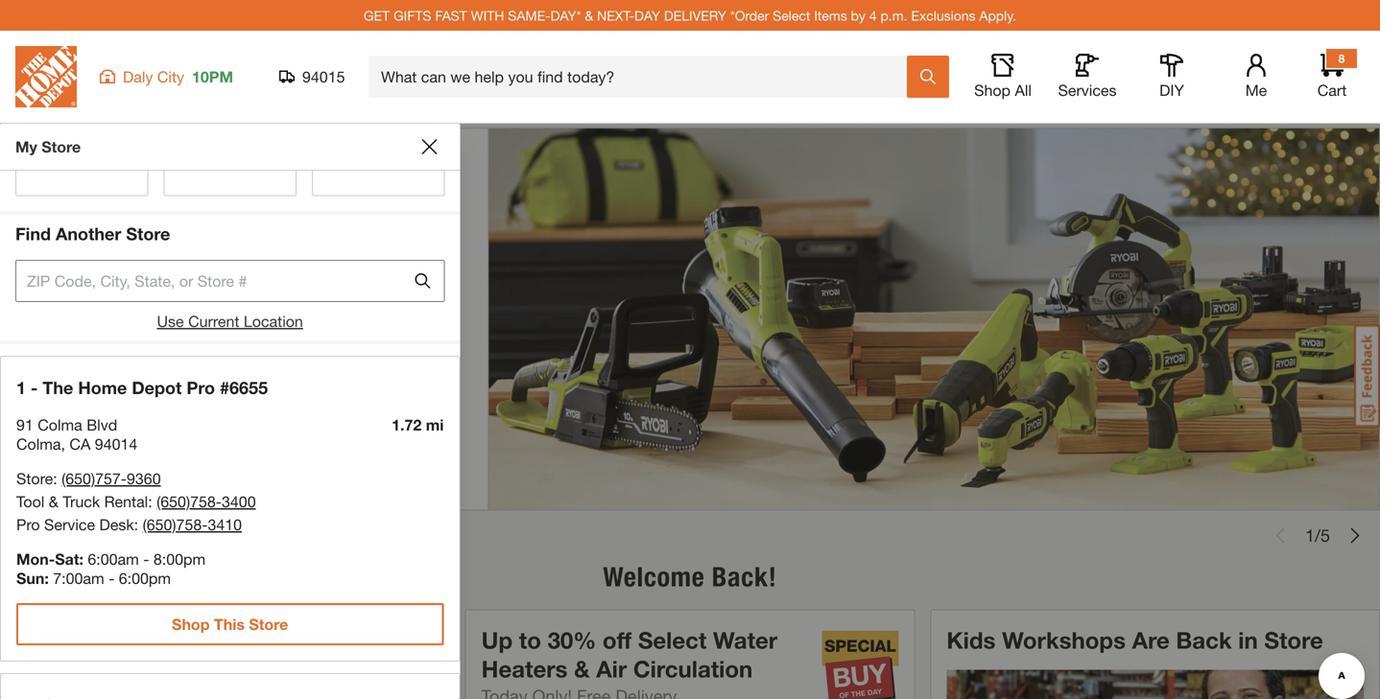 Task type: describe. For each thing, give the bounding box(es) containing it.
mon-
[[16, 550, 55, 568]]

/
[[1315, 525, 1321, 546]]

welcome back!
[[603, 561, 777, 594]]

gifts
[[394, 7, 431, 23]]

workshops inside button
[[340, 152, 417, 170]]

get gifts fast with same-day* & next-day delivery *order select items by 4 p.m. exclusions apply.
[[364, 7, 1016, 23]]

feedback link image
[[1354, 324, 1380, 428]]

cart 8
[[1317, 52, 1347, 99]]

diy
[[1159, 81, 1184, 99]]

the
[[43, 378, 73, 398]]

daly city 10pm
[[123, 68, 233, 86]]

with
[[471, 7, 504, 23]]

#
[[220, 378, 229, 398]]

use
[[157, 312, 184, 331]]

welcome
[[603, 561, 705, 594]]

desk
[[99, 516, 134, 534]]

1 for 1 - the home depot pro # 6655
[[16, 378, 26, 398]]

ad
[[241, 152, 260, 170]]

91 colma blvd colma , ca 94014
[[16, 416, 138, 453]]

1 vertical spatial colma
[[16, 435, 61, 453]]

my
[[15, 138, 37, 156]]

10pm
[[192, 68, 233, 86]]

tool
[[16, 493, 44, 511]]

current
[[188, 312, 239, 331]]

1 vertical spatial (650)758-
[[143, 516, 208, 534]]

0 horizontal spatial :
[[53, 470, 57, 488]]

recently
[[16, 627, 112, 654]]

exclusions
[[911, 7, 976, 23]]

91
[[16, 416, 33, 434]]

select inside up to 30% off select water heaters & air circulation
[[638, 627, 707, 654]]

ZIP Code, City, State, or Store # text field
[[15, 260, 412, 302]]

6:00pm
[[119, 569, 171, 588]]

heaters
[[481, 655, 568, 683]]

3400
[[222, 493, 256, 511]]

drawer close image
[[422, 139, 437, 155]]

find
[[15, 224, 51, 244]]

0 horizontal spatial -
[[31, 378, 38, 398]]

find another store
[[15, 224, 170, 244]]

the home depot logo image
[[15, 46, 77, 107]]

5
[[1321, 525, 1330, 546]]

0 vertical spatial &
[[585, 7, 593, 23]]

1 vertical spatial workshops
[[1002, 627, 1126, 654]]

me
[[1245, 81, 1267, 99]]

by
[[851, 7, 866, 23]]

apply.
[[979, 7, 1016, 23]]

viewed
[[119, 627, 198, 654]]

store : (650)757-9360 tool & truck rental : (650)758-3400 pro service desk : (650)758-3410
[[16, 470, 256, 534]]

another
[[56, 224, 121, 244]]

next slide image
[[1347, 528, 1363, 544]]

in
[[1238, 627, 1258, 654]]

off
[[603, 627, 632, 654]]

6:00am
[[88, 550, 139, 568]]

6655
[[229, 378, 268, 398]]

diy button
[[1141, 54, 1203, 100]]

up to 30% off select water heaters & air circulation
[[481, 627, 777, 683]]

daly
[[123, 68, 153, 86]]

use current location
[[157, 312, 303, 331]]

94015 button
[[279, 67, 345, 86]]

94014
[[95, 435, 138, 453]]

curbside button
[[16, 95, 147, 195]]

use current location button
[[15, 310, 445, 333]]

1.72
[[392, 416, 422, 434]]

1 / 5
[[1305, 525, 1330, 546]]

local
[[200, 152, 237, 170]]

all
[[1015, 81, 1032, 99]]

1 horizontal spatial pro
[[187, 378, 215, 398]]

store right my on the top left of page
[[42, 138, 81, 156]]

fast
[[435, 7, 467, 23]]

sat:
[[55, 550, 83, 568]]

truck
[[63, 493, 100, 511]]

shop this store button
[[16, 603, 444, 646]]

8:00pm
[[153, 550, 206, 568]]

back
[[1176, 627, 1232, 654]]

(650)758-3410 link
[[143, 516, 242, 534]]

services button
[[1057, 54, 1118, 100]]

city
[[157, 68, 184, 86]]

*order
[[730, 7, 769, 23]]

water
[[713, 627, 777, 654]]

service
[[44, 516, 95, 534]]



Task type: locate. For each thing, give the bounding box(es) containing it.
store right in
[[1264, 627, 1323, 654]]

- up 6:00pm
[[143, 550, 149, 568]]

kids workshops are back in store
[[947, 627, 1323, 654]]

shop inside mon-sat: 6:00am - 8:00pm sun: 7:00am - 6:00pm shop this store
[[172, 615, 210, 634]]

back!
[[712, 561, 777, 594]]

2 horizontal spatial :
[[148, 493, 152, 511]]

3410
[[208, 516, 242, 534]]

kids workshops image
[[947, 670, 1364, 700]]

1 vertical spatial 1
[[1305, 525, 1315, 546]]

0 horizontal spatial shop
[[172, 615, 210, 634]]

workshops left are
[[1002, 627, 1126, 654]]

0 vertical spatial :
[[53, 470, 57, 488]]

1 vertical spatial -
[[143, 550, 149, 568]]

workshops left drawer close icon
[[340, 152, 417, 170]]

shop all
[[974, 81, 1032, 99]]

9360
[[127, 470, 161, 488]]

circulation
[[633, 655, 753, 683]]

2 vertical spatial &
[[574, 655, 590, 683]]

sun:
[[16, 569, 49, 588]]

shop inside button
[[974, 81, 1011, 99]]

0 vertical spatial workshops
[[340, 152, 417, 170]]

0 horizontal spatial select
[[638, 627, 707, 654]]

(650)758-3400 link
[[157, 493, 256, 511]]

& inside store : (650)757-9360 tool & truck rental : (650)758-3400 pro service desk : (650)758-3410
[[49, 493, 58, 511]]

workshops button
[[313, 95, 444, 195]]

mi
[[426, 416, 444, 434]]

pro
[[187, 378, 215, 398], [16, 516, 40, 534]]

:
[[53, 470, 57, 488], [148, 493, 152, 511], [134, 516, 138, 534]]

special buy logo image
[[822, 630, 899, 700]]

store up "tool"
[[16, 470, 53, 488]]

1 vertical spatial :
[[148, 493, 152, 511]]

workshops
[[340, 152, 417, 170], [1002, 627, 1126, 654]]

(650)757-
[[62, 470, 127, 488]]

1 horizontal spatial shop
[[974, 81, 1011, 99]]

& right day*
[[585, 7, 593, 23]]

are
[[1132, 627, 1170, 654]]

services
[[1058, 81, 1117, 99]]

4
[[869, 7, 877, 23]]

pro inside store : (650)757-9360 tool & truck rental : (650)758-3400 pro service desk : (650)758-3410
[[16, 516, 40, 534]]

get
[[364, 7, 390, 23]]

(650)757-9360 link
[[62, 470, 161, 488]]

- left the
[[31, 378, 38, 398]]

0 vertical spatial (650)758-
[[157, 493, 222, 511]]

my store
[[15, 138, 81, 156]]

day
[[634, 7, 660, 23]]

& left air
[[574, 655, 590, 683]]

delivery
[[664, 7, 726, 23]]

0 vertical spatial 1
[[16, 378, 26, 398]]

1 vertical spatial shop
[[172, 615, 210, 634]]

2 vertical spatial -
[[109, 569, 115, 588]]

- down 6:00am
[[109, 569, 115, 588]]

store right another
[[126, 224, 170, 244]]

local ad button
[[165, 95, 295, 195]]

curbside
[[51, 152, 113, 170]]

select
[[773, 7, 810, 23], [638, 627, 707, 654]]

1 horizontal spatial select
[[773, 7, 810, 23]]

kids
[[947, 627, 996, 654]]

2 vertical spatial :
[[134, 516, 138, 534]]

blvd
[[87, 416, 117, 434]]

this
[[214, 615, 245, 634]]

select up 'circulation'
[[638, 627, 707, 654]]

p.m.
[[881, 7, 907, 23]]

: left (650)757-
[[53, 470, 57, 488]]

2 horizontal spatial -
[[143, 550, 149, 568]]

colma down '91' on the left bottom of page
[[16, 435, 61, 453]]

local ad
[[200, 152, 260, 170]]

1 horizontal spatial :
[[134, 516, 138, 534]]

1
[[16, 378, 26, 398], [1305, 525, 1315, 546]]

0 vertical spatial -
[[31, 378, 38, 398]]

& right "tool"
[[49, 493, 58, 511]]

recently viewed
[[16, 627, 198, 654]]

0 vertical spatial colma
[[38, 416, 82, 434]]

store inside store : (650)757-9360 tool & truck rental : (650)758-3400 pro service desk : (650)758-3410
[[16, 470, 53, 488]]

this is the first slide image
[[1273, 528, 1288, 544]]

mon-sat: 6:00am - 8:00pm sun: 7:00am - 6:00pm shop this store
[[16, 550, 288, 634]]

shop left this
[[172, 615, 210, 634]]

pro left #
[[187, 378, 215, 398]]

home
[[78, 378, 127, 398]]

img for put a bow on tool gifting up to 45% off select tools & tool accessories image
[[0, 128, 1380, 511]]

: down rental
[[134, 516, 138, 534]]

(650)758-
[[157, 493, 222, 511], [143, 516, 208, 534]]

location
[[244, 312, 303, 331]]

1 vertical spatial pro
[[16, 516, 40, 534]]

-
[[31, 378, 38, 398], [143, 550, 149, 568], [109, 569, 115, 588]]

1 vertical spatial &
[[49, 493, 58, 511]]

1 left the
[[16, 378, 26, 398]]

: down 9360
[[148, 493, 152, 511]]

shop left all
[[974, 81, 1011, 99]]

next-
[[597, 7, 634, 23]]

0 horizontal spatial workshops
[[340, 152, 417, 170]]

,
[[61, 435, 65, 453]]

1.72 mi
[[392, 416, 444, 434]]

colma up ,
[[38, 416, 82, 434]]

me button
[[1226, 54, 1287, 100]]

0 horizontal spatial 1
[[16, 378, 26, 398]]

What can we help you find today? search field
[[381, 57, 906, 97]]

1 left 5 in the right bottom of the page
[[1305, 525, 1315, 546]]

1 - the home depot pro # 6655
[[16, 378, 268, 398]]

& inside up to 30% off select water heaters & air circulation
[[574, 655, 590, 683]]

day*
[[551, 7, 581, 23]]

shop all button
[[972, 54, 1034, 100]]

proterra 80 gal. 10-year hybrid high efficiency heat pump tank electric water heater with leak detection & auto shutoff image
[[39, 674, 221, 700]]

30%
[[548, 627, 596, 654]]

1 vertical spatial select
[[638, 627, 707, 654]]

(650)758- up (650)758-3410 link
[[157, 493, 222, 511]]

up
[[481, 627, 513, 654]]

1 horizontal spatial workshops
[[1002, 627, 1126, 654]]

pro down "tool"
[[16, 516, 40, 534]]

8
[[1338, 52, 1345, 65]]

select left items
[[773, 7, 810, 23]]

1 horizontal spatial -
[[109, 569, 115, 588]]

1 horizontal spatial 1
[[1305, 525, 1315, 546]]

0 vertical spatial select
[[773, 7, 810, 23]]

cart
[[1317, 81, 1347, 99]]

ca
[[70, 435, 91, 453]]

store right this
[[249, 615, 288, 634]]

0 vertical spatial shop
[[974, 81, 1011, 99]]

(650)758- up '8:00pm'
[[143, 516, 208, 534]]

shop
[[974, 81, 1011, 99], [172, 615, 210, 634]]

0 horizontal spatial pro
[[16, 516, 40, 534]]

rental
[[104, 493, 148, 511]]

0 vertical spatial pro
[[187, 378, 215, 398]]

store inside mon-sat: 6:00am - 8:00pm sun: 7:00am - 6:00pm shop this store
[[249, 615, 288, 634]]

1 for 1 / 5
[[1305, 525, 1315, 546]]

items
[[814, 7, 847, 23]]

air
[[596, 655, 627, 683]]

&
[[585, 7, 593, 23], [49, 493, 58, 511], [574, 655, 590, 683]]



Task type: vqa. For each thing, say whether or not it's contained in the screenshot.
All
yes



